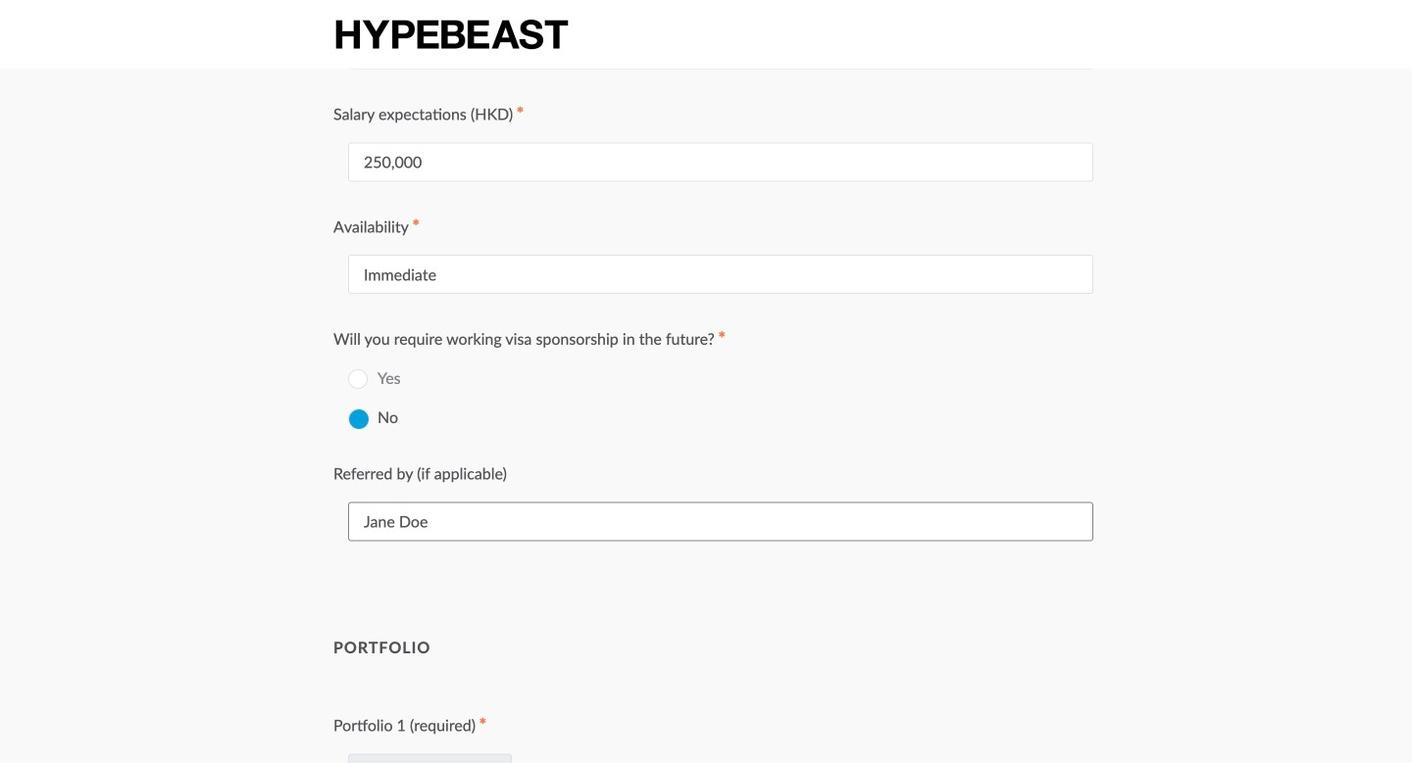 Task type: vqa. For each thing, say whether or not it's contained in the screenshot.
text field
no



Task type: locate. For each thing, give the bounding box(es) containing it.
Type your response text field
[[348, 142, 1093, 182], [348, 255, 1093, 294], [348, 502, 1093, 542]]

1 type your response text field from the top
[[348, 142, 1093, 182]]

2 vertical spatial type your response text field
[[348, 502, 1093, 542]]

0 vertical spatial type your response text field
[[348, 142, 1093, 182]]

None radio
[[348, 370, 368, 389], [348, 409, 368, 429], [348, 370, 368, 389], [348, 409, 368, 429]]

1 vertical spatial type your response text field
[[348, 255, 1093, 294]]



Task type: describe. For each thing, give the bounding box(es) containing it.
hypebeast logo image
[[333, 17, 570, 51]]

3 type your response text field from the top
[[348, 502, 1093, 542]]

2 type your response text field from the top
[[348, 255, 1093, 294]]



